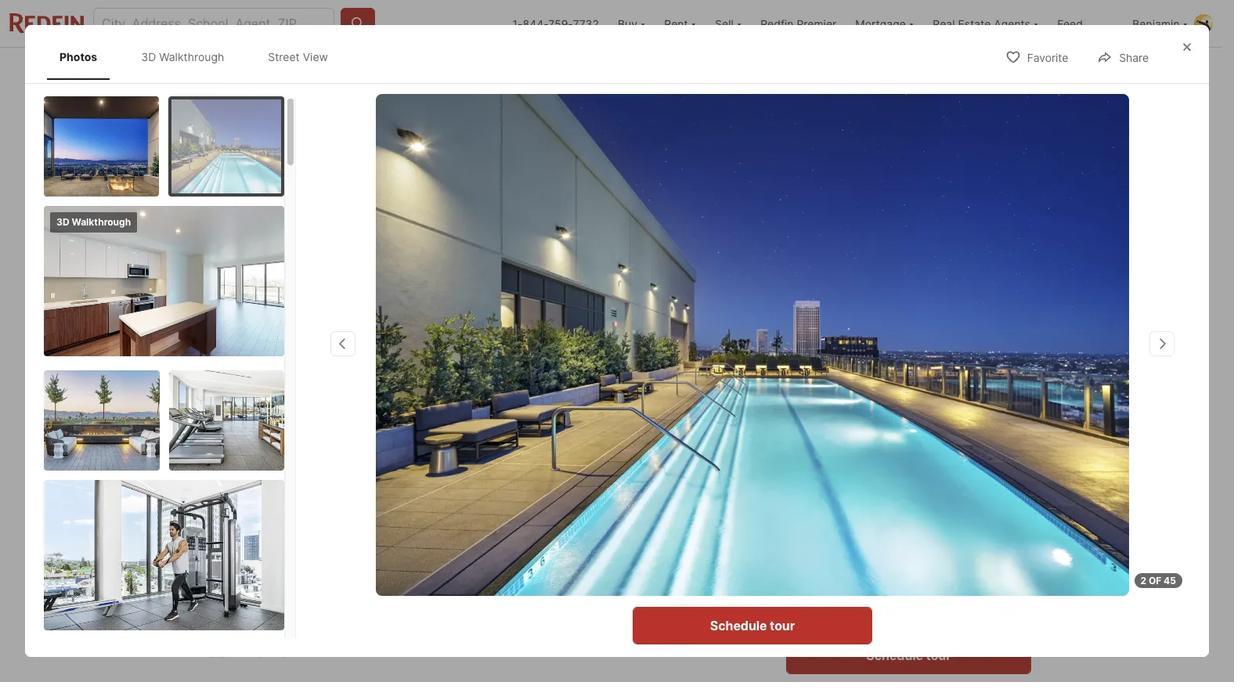 Task type: vqa. For each thing, say whether or not it's contained in the screenshot.
on to the right
yes



Task type: describe. For each thing, give the bounding box(es) containing it.
1 horizontal spatial schedule
[[866, 648, 923, 663]]

1- for 2.5
[[408, 487, 425, 509]]

1 horizontal spatial wilshire
[[343, 456, 389, 472]]

44 photos button
[[916, 389, 1019, 420]]

share inside schedule tour dialog
[[1120, 51, 1149, 64]]

vision on wilshire 6245 wilshire blvd , los angeles , ca 90048
[[192, 456, 565, 472]]

ft
[[510, 511, 522, 526]]

wednesday 1 nov
[[796, 553, 854, 607]]

sq
[[491, 511, 506, 526]]

pet
[[201, 561, 216, 573]]

2 , from the left
[[497, 456, 501, 472]]

3 tab from the left
[[531, 51, 617, 89]]

photos tab
[[47, 38, 110, 76]]

feed button
[[1048, 0, 1124, 47]]

street view inside street view 'tab'
[[268, 50, 328, 63]]

walkthrough for 3d walkthrough button
[[257, 398, 325, 411]]

unit
[[420, 561, 439, 573]]

559-
[[491, 487, 534, 509]]

1 horizontal spatial vision
[[825, 454, 873, 473]]

$3,411+
[[192, 487, 262, 509]]

tour inside dialog
[[770, 618, 795, 634]]

search
[[240, 63, 278, 76]]

street view button
[[345, 389, 455, 420]]

redfin
[[761, 17, 794, 30]]

favorite
[[1028, 51, 1069, 64]]

floor plans
[[192, 640, 289, 662]]

a/c
[[276, 561, 292, 573]]

44
[[951, 398, 966, 411]]

nov for 1
[[815, 595, 835, 607]]

6245 wilshire blvd image
[[376, 94, 1130, 596]]

redfin premier
[[761, 17, 837, 30]]

1 tab from the left
[[381, 51, 472, 89]]

tour vision on wilshire
[[786, 454, 963, 473]]

3d walkthrough
[[210, 109, 301, 121]]

759-
[[549, 17, 573, 30]]

3d walkthrough link
[[192, 92, 780, 436]]

street inside 'tab'
[[268, 50, 300, 63]]

schedule tour dialog
[[25, 25, 1210, 657]]

tour inside 'option'
[[937, 501, 956, 513]]

0 horizontal spatial share
[[989, 62, 1018, 76]]

7732
[[573, 17, 599, 30]]

schedule tour inside dialog
[[710, 618, 795, 634]]

44 photos
[[951, 398, 1006, 411]]

0 horizontal spatial on
[[233, 456, 249, 472]]

redfin premier button
[[751, 0, 846, 47]]

los
[[425, 456, 446, 472]]

thursday
[[880, 553, 931, 564]]

overview tab
[[295, 51, 381, 89]]

0 horizontal spatial vision
[[192, 456, 230, 472]]

schedule inside dialog
[[710, 618, 767, 634]]

4 tab from the left
[[617, 51, 692, 89]]

floor
[[192, 640, 236, 662]]

1 horizontal spatial share button
[[1084, 41, 1163, 73]]

wednesday
[[796, 553, 854, 564]]

street inside button
[[380, 398, 413, 411]]

feed
[[1058, 17, 1083, 30]]

friendly
[[218, 561, 254, 573]]

blvd
[[393, 456, 418, 472]]

1,353
[[534, 487, 583, 509]]

photos
[[968, 398, 1006, 411]]

map entry image
[[683, 452, 761, 531]]

self guided tour option
[[786, 488, 1031, 527]]

next image
[[1013, 569, 1038, 594]]

more
[[543, 561, 566, 573]]

1 horizontal spatial schedule tour
[[866, 648, 951, 663]]

angeles
[[450, 456, 497, 472]]

ca
[[504, 456, 522, 472]]

in
[[410, 561, 418, 573]]

2 inside thursday 2 nov
[[898, 566, 913, 593]]

2 horizontal spatial wilshire
[[900, 454, 963, 473]]

w/d in unit
[[388, 561, 439, 573]]

3d walkthrough button
[[204, 389, 339, 420]]

self guided tour list box
[[786, 488, 1031, 527]]

3d walkthrough inside 'tab'
[[141, 50, 224, 63]]

3d walkthrough inside button
[[239, 398, 325, 411]]

street view inside "street view" button
[[380, 398, 442, 411]]

friday
[[970, 553, 1003, 564]]

view inside button
[[415, 398, 442, 411]]



Task type: locate. For each thing, give the bounding box(es) containing it.
on
[[877, 454, 896, 473], [233, 456, 249, 472]]

view up los
[[415, 398, 442, 411]]

schedule
[[710, 618, 767, 634], [866, 648, 923, 663]]

1 vertical spatial street
[[380, 398, 413, 411]]

2 tab from the left
[[472, 51, 531, 89]]

1 vertical spatial walkthrough
[[72, 216, 131, 228]]

self guided tour
[[882, 501, 956, 513]]

1- left 759-
[[513, 17, 523, 30]]

1 , from the left
[[418, 456, 422, 472]]

3d inside button
[[239, 398, 254, 411]]

1-844-759-7732
[[513, 17, 599, 30]]

1 horizontal spatial 2
[[1141, 575, 1147, 587]]

0 horizontal spatial 2
[[898, 566, 913, 593]]

3
[[979, 566, 994, 593]]

price
[[192, 511, 221, 526]]

share down feed button
[[1120, 51, 1149, 64]]

2 horizontal spatial 3d walkthrough
[[239, 398, 325, 411]]

nov for 2
[[896, 595, 916, 607]]

3d inside 'tab'
[[141, 50, 156, 63]]

2 inside schedule tour dialog
[[1141, 575, 1147, 587]]

tour
[[937, 501, 956, 513], [770, 618, 795, 634], [926, 648, 951, 663]]

of
[[1149, 575, 1162, 587]]

thursday 2 nov
[[880, 553, 931, 607]]

1 vertical spatial schedule
[[866, 648, 923, 663]]

3 nov from the left
[[976, 595, 996, 607]]

1-844-759-7732 link
[[513, 17, 599, 30]]

patio/balcony
[[460, 561, 521, 573]]

0 vertical spatial walkthrough
[[159, 50, 224, 63]]

1 horizontal spatial street view
[[380, 398, 442, 411]]

image image
[[192, 92, 780, 433], [786, 92, 1031, 259], [44, 96, 159, 196], [172, 99, 281, 193], [44, 206, 284, 356], [786, 265, 1031, 433], [44, 370, 159, 470], [169, 370, 284, 470], [44, 480, 284, 630]]

1 horizontal spatial nov
[[896, 595, 916, 607]]

1 horizontal spatial street
[[380, 398, 413, 411]]

2 vertical spatial tour
[[926, 648, 951, 663]]

0 vertical spatial street
[[268, 50, 300, 63]]

1-
[[513, 17, 523, 30], [408, 487, 425, 509]]

1- for 844-
[[513, 17, 523, 30]]

nov
[[815, 595, 835, 607], [896, 595, 916, 607], [976, 595, 996, 607]]

0 horizontal spatial street
[[268, 50, 300, 63]]

0 vertical spatial 1-
[[513, 17, 523, 30]]

schedule tour
[[710, 618, 795, 634], [866, 648, 951, 663]]

share left favorite
[[989, 62, 1018, 76]]

wilshire up /mo
[[252, 456, 302, 472]]

0 vertical spatial tour
[[937, 501, 956, 513]]

/mo
[[266, 487, 301, 509]]

844-
[[523, 17, 549, 30]]

0 vertical spatial schedule tour
[[710, 618, 795, 634]]

1 horizontal spatial 3d walkthrough
[[141, 50, 224, 63]]

overview
[[312, 63, 363, 76]]

0 horizontal spatial schedule
[[710, 618, 767, 634]]

0 vertical spatial view
[[303, 50, 328, 63]]

favorite button
[[992, 41, 1082, 73]]

wilshire up self guided tour
[[900, 454, 963, 473]]

guided
[[902, 501, 934, 513]]

1- inside 1-2.5 baths
[[408, 487, 425, 509]]

street view tab
[[256, 38, 341, 76]]

City, Address, School, Agent, ZIP search field
[[93, 8, 335, 39]]

0 horizontal spatial 1-
[[408, 487, 425, 509]]

nov down thursday
[[896, 595, 916, 607]]

2
[[898, 566, 913, 593], [1141, 575, 1147, 587]]

view inside 'tab'
[[303, 50, 328, 63]]

tab list containing search
[[192, 48, 705, 89]]

3d walkthrough
[[141, 50, 224, 63], [56, 216, 131, 228], [239, 398, 325, 411]]

,
[[418, 456, 422, 472], [497, 456, 501, 472]]

submit search image
[[350, 16, 366, 31]]

w/d
[[388, 561, 407, 573]]

1 vertical spatial tour
[[770, 618, 795, 634]]

plans
[[241, 640, 289, 662]]

wilshire
[[900, 454, 963, 473], [252, 456, 302, 472], [343, 456, 389, 472]]

tab list containing photos
[[44, 34, 356, 80]]

0 horizontal spatial schedule tour
[[710, 618, 795, 634]]

vision
[[825, 454, 873, 473], [192, 456, 230, 472]]

0 horizontal spatial ,
[[418, 456, 422, 472]]

walkthrough inside 'tab'
[[159, 50, 224, 63]]

share button
[[1084, 41, 1163, 73], [953, 52, 1031, 84]]

tab list inside schedule tour dialog
[[44, 34, 356, 80]]

vision up $3,411+
[[192, 456, 230, 472]]

2 horizontal spatial nov
[[976, 595, 996, 607]]

tab
[[381, 51, 472, 89], [472, 51, 531, 89], [531, 51, 617, 89], [617, 51, 692, 89]]

schedule tour button
[[633, 607, 873, 645], [786, 637, 1031, 674]]

3d walkthrough tab
[[129, 38, 237, 76]]

premier
[[797, 17, 837, 30]]

walkthrough
[[159, 50, 224, 63], [72, 216, 131, 228], [257, 398, 325, 411]]

1 horizontal spatial on
[[877, 454, 896, 473]]

view right search
[[303, 50, 328, 63]]

2.5
[[425, 487, 453, 509]]

nov inside the friday 3 nov
[[976, 595, 996, 607]]

0 horizontal spatial share button
[[953, 52, 1031, 84]]

$3,411+ /mo price
[[192, 487, 301, 526]]

nov down 3
[[976, 595, 996, 607]]

1- up baths
[[408, 487, 425, 509]]

street up blvd
[[380, 398, 413, 411]]

1 horizontal spatial share
[[1120, 51, 1149, 64]]

, left ca
[[497, 456, 501, 472]]

6245
[[308, 456, 339, 472]]

1 vertical spatial street view
[[380, 398, 442, 411]]

2 vertical spatial walkthrough
[[257, 398, 325, 411]]

photos
[[60, 50, 97, 63]]

1
[[819, 566, 831, 593]]

1 vertical spatial 1-
[[408, 487, 425, 509]]

45
[[1164, 575, 1177, 587]]

wilshire left blvd
[[343, 456, 389, 472]]

, left los
[[418, 456, 422, 472]]

1 vertical spatial 3d walkthrough
[[56, 216, 131, 228]]

1 vertical spatial view
[[415, 398, 442, 411]]

1 horizontal spatial 1-
[[513, 17, 523, 30]]

friday 3 nov
[[970, 553, 1003, 607]]

pet friendly
[[201, 561, 254, 573]]

walkthrough
[[226, 109, 301, 121]]

0 horizontal spatial wilshire
[[252, 456, 302, 472]]

walkthrough inside button
[[257, 398, 325, 411]]

tour
[[786, 454, 821, 473]]

0 vertical spatial street view
[[268, 50, 328, 63]]

0 horizontal spatial view
[[303, 50, 328, 63]]

nov down 1
[[815, 595, 835, 607]]

0 horizontal spatial 3d walkthrough
[[56, 216, 131, 228]]

0 horizontal spatial street view
[[268, 50, 328, 63]]

street
[[268, 50, 300, 63], [380, 398, 413, 411]]

90048
[[525, 456, 565, 472]]

nov inside thursday 2 nov
[[896, 595, 916, 607]]

1 vertical spatial schedule tour
[[866, 648, 951, 663]]

0 horizontal spatial walkthrough
[[72, 216, 131, 228]]

2 of 45
[[1141, 575, 1177, 587]]

street view
[[268, 50, 328, 63], [380, 398, 442, 411]]

2 down thursday
[[898, 566, 913, 593]]

2 left of
[[1141, 575, 1147, 587]]

on up the self
[[877, 454, 896, 473]]

user photo image
[[1195, 14, 1214, 33]]

0 vertical spatial 3d walkthrough
[[141, 50, 224, 63]]

share
[[1120, 51, 1149, 64], [989, 62, 1018, 76]]

0 vertical spatial schedule
[[710, 618, 767, 634]]

nov for 3
[[976, 595, 996, 607]]

view
[[303, 50, 328, 63], [415, 398, 442, 411]]

walkthrough for tab list containing photos
[[159, 50, 224, 63]]

0 horizontal spatial nov
[[815, 595, 835, 607]]

nov inside wednesday 1 nov
[[815, 595, 835, 607]]

1 horizontal spatial walkthrough
[[159, 50, 224, 63]]

vision right tour
[[825, 454, 873, 473]]

3d
[[141, 50, 156, 63], [210, 109, 223, 121], [56, 216, 69, 228], [239, 398, 254, 411]]

street left overview
[[268, 50, 300, 63]]

search link
[[209, 60, 278, 79]]

1 horizontal spatial view
[[415, 398, 442, 411]]

baths
[[408, 511, 442, 526]]

2 nov from the left
[[896, 595, 916, 607]]

on up $3,411+
[[233, 456, 249, 472]]

2 horizontal spatial walkthrough
[[257, 398, 325, 411]]

1 nov from the left
[[815, 595, 835, 607]]

559-1,353 sq ft
[[491, 487, 583, 526]]

self
[[882, 501, 900, 513]]

2 vertical spatial 3d walkthrough
[[239, 398, 325, 411]]

tab list
[[44, 34, 356, 80], [192, 48, 705, 89]]

1 horizontal spatial ,
[[497, 456, 501, 472]]

1-2.5 baths
[[408, 487, 453, 526]]



